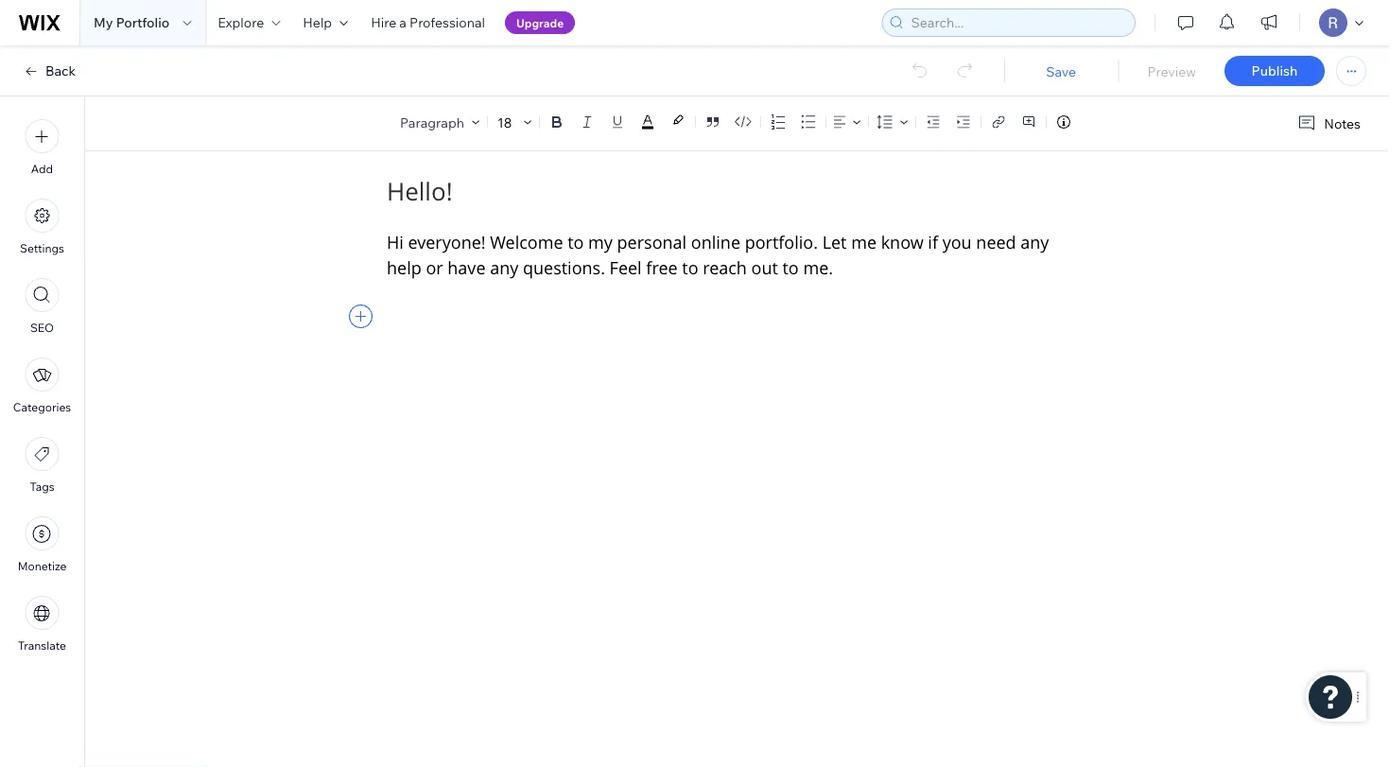Task type: locate. For each thing, give the bounding box(es) containing it.
need
[[977, 230, 1017, 253]]

professional
[[410, 14, 485, 31]]

personal
[[617, 230, 687, 253]]

categories
[[13, 400, 71, 414]]

1 vertical spatial any
[[490, 256, 519, 279]]

paragraph
[[400, 114, 464, 130]]

any right need
[[1021, 230, 1049, 253]]

any down welcome
[[490, 256, 519, 279]]

help
[[387, 256, 422, 279]]

to right out
[[783, 256, 799, 279]]

a
[[400, 14, 407, 31]]

0 vertical spatial any
[[1021, 230, 1049, 253]]

translate
[[18, 638, 66, 653]]

me
[[851, 230, 877, 253]]

1 horizontal spatial any
[[1021, 230, 1049, 253]]

seo button
[[25, 278, 59, 335]]

if
[[928, 230, 938, 253]]

Add a Catchy Title text field
[[387, 175, 1074, 208]]

portfolio
[[116, 14, 170, 31]]

any
[[1021, 230, 1049, 253], [490, 256, 519, 279]]

menu
[[0, 108, 84, 664]]

0 horizontal spatial any
[[490, 256, 519, 279]]

upgrade button
[[505, 11, 575, 34]]

to right free
[[682, 256, 699, 279]]

out
[[752, 256, 778, 279]]

monetize button
[[18, 516, 67, 573]]

online
[[691, 230, 741, 253]]

settings
[[20, 241, 64, 255]]

save
[[1046, 63, 1076, 79]]

2 horizontal spatial to
[[783, 256, 799, 279]]

notes
[[1325, 115, 1361, 131]]

portfolio.
[[745, 230, 818, 253]]

categories button
[[13, 358, 71, 414]]

explore
[[218, 14, 264, 31]]

translate button
[[18, 596, 66, 653]]

Font Size field
[[496, 113, 516, 131]]

to
[[568, 230, 584, 253], [682, 256, 699, 279], [783, 256, 799, 279]]

to left my
[[568, 230, 584, 253]]

hire a professional
[[371, 14, 485, 31]]

everyone!
[[408, 230, 486, 253]]

upgrade
[[516, 16, 564, 30]]

publish
[[1252, 62, 1298, 79]]

welcome
[[490, 230, 563, 253]]

monetize
[[18, 559, 67, 573]]

help button
[[292, 0, 360, 45]]

tags button
[[25, 437, 59, 494]]

help
[[303, 14, 332, 31]]



Task type: vqa. For each thing, say whether or not it's contained in the screenshot.
"1500"
no



Task type: describe. For each thing, give the bounding box(es) containing it.
add
[[31, 162, 53, 176]]

Search... field
[[906, 9, 1129, 36]]

menu containing add
[[0, 108, 84, 664]]

hire
[[371, 14, 397, 31]]

have
[[448, 256, 486, 279]]

my portfolio
[[94, 14, 170, 31]]

free
[[646, 256, 678, 279]]

you
[[943, 230, 972, 253]]

seo
[[30, 321, 54, 335]]

back button
[[23, 62, 76, 79]]

settings button
[[20, 199, 64, 255]]

know
[[881, 230, 924, 253]]

add button
[[25, 119, 59, 176]]

hi
[[387, 230, 404, 253]]

my
[[94, 14, 113, 31]]

or
[[426, 256, 443, 279]]

feel
[[610, 256, 642, 279]]

notes button
[[1290, 111, 1367, 136]]

0 horizontal spatial to
[[568, 230, 584, 253]]

tags
[[30, 480, 54, 494]]

paragraph button
[[396, 109, 483, 135]]

let
[[823, 230, 847, 253]]

reach
[[703, 256, 747, 279]]

back
[[45, 62, 76, 79]]

1 horizontal spatial to
[[682, 256, 699, 279]]

hi everyone! welcome to my personal online portfolio. let me know if you need any help or have any questions. feel free to reach out to me.
[[387, 230, 1054, 279]]

hire a professional link
[[360, 0, 497, 45]]

publish button
[[1225, 56, 1325, 86]]

questions.
[[523, 256, 605, 279]]

me.
[[803, 256, 833, 279]]

my
[[588, 230, 613, 253]]

save button
[[1023, 63, 1100, 80]]



